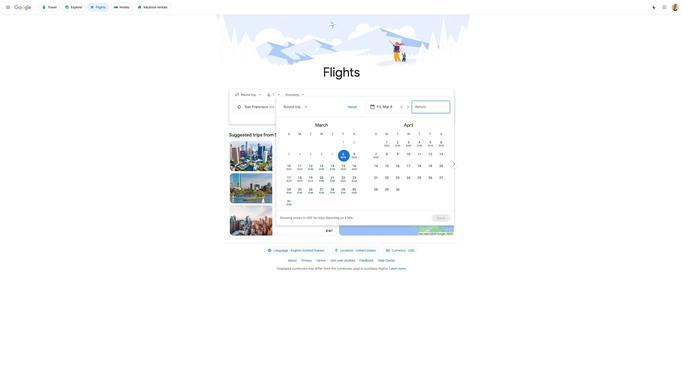 Task type: describe. For each thing, give the bounding box(es) containing it.
, 239 us dollars element
[[297, 180, 303, 182]]

, 220 us dollars element
[[287, 168, 292, 170]]

thursday, march 21, 2024 element
[[331, 175, 334, 180]]

saturday, march 30, 2024 element
[[353, 187, 356, 192]]

grid inside flight search box
[[278, 119, 452, 213]]

Flight search field
[[226, 89, 460, 226]]

tuesday, april 2, 2024 element
[[397, 140, 399, 145]]

row up the wednesday, april 24, 2024 element
[[371, 162, 447, 175]]

row down wednesday, march 20, 2024 element
[[284, 185, 360, 198]]

thursday, april 11, 2024 element
[[418, 152, 422, 156]]

, 279 us dollars element for friday, march 8, 2024, departure date. element
[[341, 156, 346, 159]]

sunday, april 14, 2024 element
[[374, 164, 378, 168]]

friday, march 15, 2024 element
[[342, 164, 345, 168]]

, 208 us dollars element
[[439, 145, 444, 147]]

swap origin and destination. image
[[295, 104, 300, 110]]

monday, march 4, 2024 element
[[299, 152, 301, 156]]

 image inside suggested trips from san francisco region
[[292, 218, 292, 223]]

tuesday, march 26, 2024 element
[[309, 187, 313, 192]]

, 185 us dollars element for thursday, march 28, 2024 element
[[330, 192, 335, 194]]

monday, april 29, 2024 element
[[385, 187, 389, 192]]

, 228 us dollars element for saturday, march 9, 2024 element
[[352, 156, 357, 159]]

wednesday, march 20, 2024 element
[[320, 175, 324, 180]]

row up wednesday, april 17, 2024 element
[[371, 150, 447, 163]]

, 279 us dollars element for sunday, march 17, 2024 element
[[287, 180, 292, 182]]

suggested trips from san francisco region
[[229, 130, 454, 238]]

row up wednesday, march 27, 2024 element on the top of page
[[284, 173, 360, 186]]

row down wednesday, april 17, 2024 element
[[371, 173, 447, 186]]

sunday, april 21, 2024 element
[[374, 175, 378, 180]]

sunday, march 24, 2024 element
[[287, 187, 291, 192]]

wednesday, march 6, 2024 element
[[321, 152, 323, 156]]

change appearance image
[[649, 2, 660, 13]]

, 186 us dollars element for tuesday, april 2, 2024 element
[[395, 145, 401, 147]]

thursday, march 7, 2024 element
[[332, 152, 334, 156]]

Departure text field
[[377, 101, 398, 113]]

main menu image
[[5, 5, 11, 10]]

row down "monday, april 22, 2024" element
[[371, 185, 403, 198]]

thursday, april 25, 2024 element
[[418, 175, 422, 180]]

tuesday, april 16, 2024 element
[[396, 164, 400, 168]]

saturday, april 27, 2024 element
[[440, 175, 443, 180]]

, 185 us dollars element for thursday, march 21, 2024 element
[[330, 180, 335, 182]]

, 186 us dollars element for thursday, april 4, 2024 element
[[417, 145, 422, 147]]

, 210 us dollars element
[[308, 180, 313, 182]]

saturday, march 23, 2024 element
[[353, 175, 356, 180]]

, 186 us dollars element for wednesday, march 27, 2024 element on the top of page
[[319, 192, 324, 194]]

tuesday, march 12, 2024 element
[[309, 164, 313, 168]]

row up the "thursday, april 11, 2024" element
[[382, 136, 447, 151]]

Return text field
[[415, 101, 447, 113]]

sunday, march 10, 2024 element
[[287, 164, 291, 168]]

frontier, spirit, and sun country airlines image
[[276, 187, 280, 190]]

, 228 us dollars element for monday, march 11, 2024 element
[[297, 168, 303, 170]]

monday, april 22, 2024 element
[[385, 175, 389, 180]]

tuesday, april 30, 2024 element
[[396, 187, 400, 192]]

saturday, april 20, 2024 element
[[440, 164, 443, 168]]

next image
[[449, 158, 460, 169]]

row up wednesday, march 13, 2024 element
[[284, 150, 360, 163]]

, 186 us dollars element for wednesday, march 20, 2024 element
[[319, 180, 324, 182]]

wednesday, april 3, 2024 element
[[408, 140, 410, 145]]

saturday, april 6, 2024 element
[[441, 140, 442, 145]]

friday, march 1, 2024 element
[[343, 140, 344, 145]]

56 US dollars text field
[[327, 164, 333, 168]]

friday, april 5, 2024 element
[[430, 140, 431, 145]]

, 186 us dollars element for tuesday, march 26, 2024 element
[[308, 192, 313, 194]]

friday, april 26, 2024 element
[[429, 175, 432, 180]]

, 203 us dollars element
[[341, 180, 346, 182]]

tuesday, march 5, 2024 element
[[310, 152, 312, 156]]

Return text field
[[415, 101, 447, 113]]

saturday, march 16, 2024 element
[[353, 164, 356, 168]]



Task type: vqa. For each thing, say whether or not it's contained in the screenshot.
-
no



Task type: locate. For each thing, give the bounding box(es) containing it.
1 horizontal spatial , 279 us dollars element
[[341, 156, 346, 159]]

1 , 209 us dollars element from the left
[[341, 168, 346, 170]]

friday, april 19, 2024 element
[[429, 164, 432, 168]]

row up wednesday, march 20, 2024 element
[[284, 162, 360, 175]]

, 279 us dollars element up the sunday, march 24, 2024 'element'
[[287, 180, 292, 182]]

, 186 us dollars element right tuesday, march 26, 2024 element
[[319, 192, 324, 194]]

, 209 us dollars element up "friday, march 22, 2024" element
[[341, 168, 346, 170]]

frontier image for 56 us dollars text box
[[276, 154, 280, 158]]

Where from? San Francisco SFO text field
[[233, 101, 297, 113]]

, 279 us dollars element up friday, march 15, 2024 element
[[341, 156, 346, 159]]

wednesday, april 10, 2024 element
[[407, 152, 411, 156]]

, 185 us dollars element for wednesday, march 13, 2024 element
[[319, 168, 324, 170]]

187 US dollars text field
[[326, 229, 333, 233]]

grid
[[278, 119, 452, 213]]

monday, march 25, 2024 element
[[298, 187, 302, 192]]

, 185 us dollars element for monday, march 25, 2024 element
[[297, 192, 303, 194]]

 image
[[292, 218, 292, 223]]

thursday, march 28, 2024 element
[[331, 187, 334, 192]]

sunday, march 3, 2024 element
[[288, 152, 290, 156]]

, 228 us dollars element for saturday, march 23, 2024 "element"
[[352, 180, 357, 182]]

friday, march 22, 2024 element
[[342, 175, 345, 180]]

, 248 us dollars element up sunday, april 14, 2024 element at the right of the page
[[374, 156, 379, 159]]

, 186 us dollars element up tuesday, april 9, 2024 element
[[395, 145, 401, 147]]

0 horizontal spatial , 279 us dollars element
[[287, 180, 292, 182]]

0 vertical spatial , 279 us dollars element
[[341, 156, 346, 159]]

0 vertical spatial , 228 us dollars element
[[352, 156, 357, 159]]

row
[[338, 136, 360, 151], [382, 136, 447, 151], [284, 150, 360, 163], [371, 150, 447, 163], [284, 162, 360, 175], [371, 162, 447, 175], [284, 173, 360, 186], [371, 173, 447, 186], [284, 185, 360, 198], [371, 185, 403, 198]]

monday, march 18, 2024 element
[[298, 175, 302, 180]]

frontier image
[[276, 154, 280, 158], [276, 219, 280, 222]]

, 185 us dollars element up wednesday, march 20, 2024 element
[[319, 168, 324, 170]]

0 horizontal spatial , 209 us dollars element
[[341, 168, 346, 170]]

, 185 us dollars element up thursday, march 21, 2024 element
[[330, 168, 335, 170]]

, 209 us dollars element for saturday, march 16, 2024 element
[[352, 168, 357, 170]]

1 horizontal spatial , 248 us dollars element
[[374, 156, 379, 159]]

tuesday, april 9, 2024 element
[[397, 152, 399, 156]]

wednesday, april 17, 2024 element
[[407, 164, 411, 168]]

wednesday, march 27, 2024 element
[[320, 187, 324, 192]]

, 209 us dollars element for friday, march 15, 2024 element
[[341, 168, 346, 170]]

1 vertical spatial , 248 us dollars element
[[287, 192, 292, 194]]

, 185 us dollars element right wednesday, march 27, 2024 element on the top of page
[[330, 192, 335, 194]]

, 186 us dollars element up wednesday, april 10, 2024 'element'
[[406, 145, 411, 147]]

, 185 us dollars element right friday, march 29, 2024 element on the top of the page
[[352, 192, 357, 194]]

1 frontier image from the top
[[276, 154, 280, 158]]

tuesday, march 19, 2024 element
[[309, 175, 313, 180]]

1 horizontal spatial , 209 us dollars element
[[352, 168, 357, 170]]

monday, march 11, 2024 element
[[298, 164, 302, 168]]

, 185 us dollars element
[[319, 168, 324, 170], [330, 168, 335, 170], [330, 180, 335, 182], [297, 192, 303, 194], [330, 192, 335, 194], [341, 192, 346, 194], [352, 192, 357, 194], [287, 204, 292, 206]]

sunday, march 17, 2024 element
[[287, 175, 291, 180]]

wednesday, april 24, 2024 element
[[407, 175, 411, 180]]

frontier image for 187 us dollars text box
[[276, 219, 280, 222]]

Departure text field
[[377, 101, 408, 113]]

, 186 us dollars element
[[395, 145, 401, 147], [406, 145, 411, 147], [417, 145, 422, 147], [308, 168, 313, 170], [319, 180, 324, 182], [308, 192, 313, 194], [319, 192, 324, 194]]

0 vertical spatial , 248 us dollars element
[[374, 156, 379, 159]]

, 248 us dollars element
[[374, 156, 379, 159], [287, 192, 292, 194]]

0 horizontal spatial , 248 us dollars element
[[287, 192, 292, 194]]

monday, april 1, 2024 element
[[386, 140, 388, 145]]

, 186 us dollars element up tuesday, march 19, 2024 element
[[308, 168, 313, 170]]

, 185 us dollars element right the sunday, march 24, 2024 'element'
[[297, 192, 303, 194]]

None field
[[233, 91, 264, 99], [284, 91, 307, 99], [280, 102, 311, 112], [233, 91, 264, 99], [284, 91, 307, 99], [280, 102, 311, 112]]

, 228 us dollars element up saturday, march 16, 2024 element
[[352, 156, 357, 159]]

wednesday, march 13, 2024 element
[[320, 164, 324, 168]]

sunday, april 28, 2024 element
[[374, 187, 378, 192]]

, 185 us dollars element right thursday, march 28, 2024 element
[[341, 192, 346, 194]]

, 248 us dollars element for the sunday, march 24, 2024 'element'
[[287, 192, 292, 194]]

1 vertical spatial frontier image
[[276, 219, 280, 222]]

, 186 us dollars element right monday, march 25, 2024 element
[[308, 192, 313, 194]]

, 186 us dollars element for tuesday, march 12, 2024 element
[[308, 168, 313, 170]]

, 186 us dollars element up the "thursday, april 11, 2024" element
[[417, 145, 422, 147]]

, 186 us dollars element for wednesday, april 3, 2024 element
[[406, 145, 411, 147]]

saturday, march 2, 2024 element
[[354, 140, 355, 145]]

, 185 us dollars element up thursday, march 28, 2024 element
[[330, 180, 335, 182]]

sunday, april 7, 2024 element
[[375, 152, 377, 156]]

, 185 us dollars element for sunday, march 31, 2024 element
[[287, 204, 292, 206]]

, 204 us dollars element
[[384, 145, 390, 147]]

, 185 us dollars element for friday, march 29, 2024 element on the top of the page
[[341, 192, 346, 194]]

, 185 us dollars element down the sunday, march 24, 2024 'element'
[[287, 204, 292, 206]]

2 vertical spatial , 228 us dollars element
[[352, 180, 357, 182]]

friday, april 12, 2024 element
[[429, 152, 432, 156]]

2 frontier image from the top
[[276, 219, 280, 222]]

1 vertical spatial , 228 us dollars element
[[297, 168, 303, 170]]

, 185 us dollars element for saturday, march 30, 2024 element
[[352, 192, 357, 194]]

0 vertical spatial frontier image
[[276, 154, 280, 158]]

, 209 us dollars element
[[341, 168, 346, 170], [352, 168, 357, 170]]

2 , 209 us dollars element from the left
[[352, 168, 357, 170]]

, 228 us dollars element up monday, march 18, 2024 element on the top
[[297, 168, 303, 170]]

friday, march 29, 2024 element
[[342, 187, 345, 192]]

, 186 us dollars element up wednesday, march 27, 2024 element on the top of page
[[319, 180, 324, 182]]

, 209 us dollars element up saturday, march 23, 2024 "element"
[[352, 168, 357, 170]]

thursday, march 14, 2024 element
[[331, 164, 334, 168]]

, 218 us dollars element
[[428, 145, 433, 147]]

2 row group from the left
[[365, 119, 452, 209]]

, 248 us dollars element for sunday, april 7, 2024 element
[[374, 156, 379, 159]]

, 248 us dollars element up sunday, march 31, 2024 element
[[287, 192, 292, 194]]

friday, march 8, 2024, departure date. element
[[343, 152, 344, 156]]

tuesday, april 23, 2024 element
[[396, 175, 400, 180]]

row up friday, march 8, 2024, departure date. element
[[338, 136, 360, 151]]

monday, april 8, 2024 element
[[386, 152, 388, 156]]

row group
[[278, 119, 365, 210], [365, 119, 452, 209]]

sunday, march 31, 2024 element
[[287, 199, 291, 204]]

, 228 us dollars element up saturday, march 30, 2024 element
[[352, 180, 357, 182]]

, 228 us dollars element
[[352, 156, 357, 159], [297, 168, 303, 170], [352, 180, 357, 182]]

1 row group from the left
[[278, 119, 365, 210]]

, 185 us dollars element for thursday, march 14, 2024 element
[[330, 168, 335, 170]]

monday, april 15, 2024 element
[[385, 164, 389, 168]]

saturday, april 13, 2024 element
[[440, 152, 443, 156]]

thursday, april 18, 2024 element
[[418, 164, 422, 168]]

thursday, april 4, 2024 element
[[419, 140, 421, 145]]

, 279 us dollars element
[[341, 156, 346, 159], [287, 180, 292, 182]]

1 vertical spatial , 279 us dollars element
[[287, 180, 292, 182]]

saturday, march 9, 2024 element
[[354, 152, 355, 156]]



